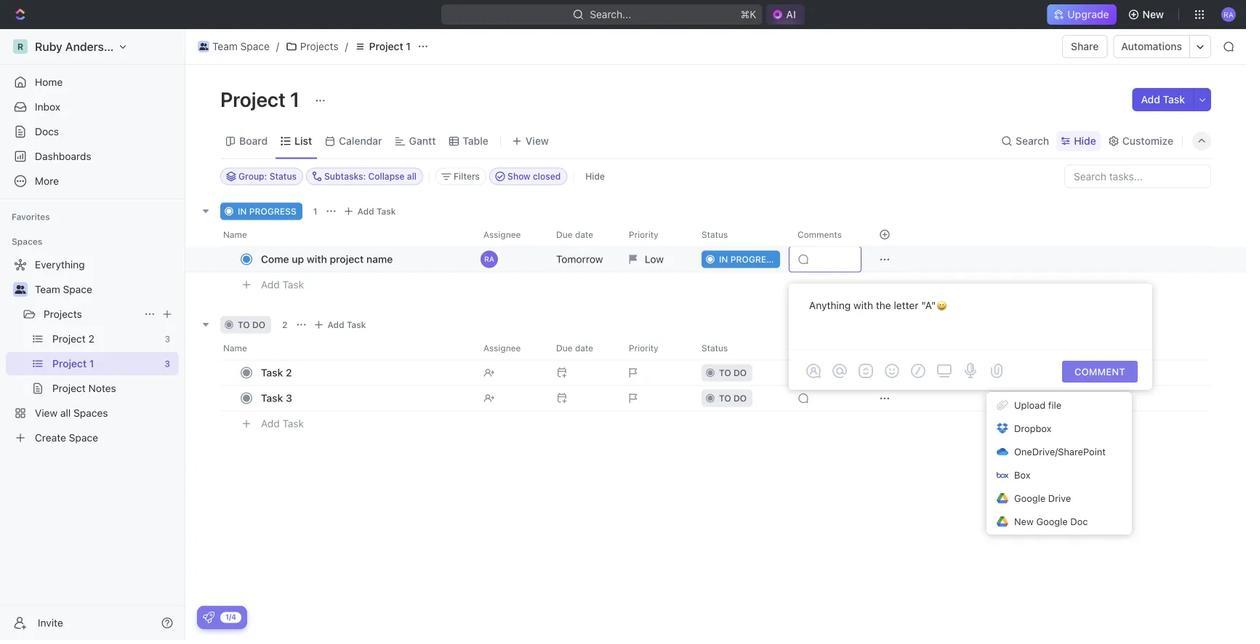 Task type: vqa. For each thing, say whether or not it's contained in the screenshot.
2nd / from right
yes



Task type: locate. For each thing, give the bounding box(es) containing it.
space right user group icon
[[240, 40, 270, 52]]

new
[[1143, 8, 1165, 20], [1015, 516, 1034, 527]]

1 horizontal spatial space
[[240, 40, 270, 52]]

0 horizontal spatial project
[[220, 87, 286, 111]]

Search tasks... text field
[[1066, 165, 1211, 187]]

2 / from the left
[[345, 40, 348, 52]]

0 vertical spatial project 1
[[369, 40, 411, 52]]

1 vertical spatial hide
[[586, 171, 605, 181]]

box
[[1015, 470, 1031, 480]]

file
[[1049, 400, 1062, 411]]

0 horizontal spatial projects
[[44, 308, 82, 320]]

0 vertical spatial 1
[[406, 40, 411, 52]]

0 vertical spatial project
[[369, 40, 404, 52]]

share button
[[1063, 35, 1108, 58]]

/
[[276, 40, 279, 52], [345, 40, 348, 52]]

1 horizontal spatial project
[[369, 40, 404, 52]]

task 3 link
[[257, 388, 472, 409]]

team space link inside sidebar navigation
[[35, 278, 176, 301]]

upload
[[1015, 400, 1046, 411]]

1 vertical spatial team
[[35, 283, 60, 295]]

1 horizontal spatial hide
[[1074, 135, 1097, 147]]

onedrive/sharepoint
[[1015, 446, 1106, 457]]

dashboards
[[35, 150, 91, 162]]

in
[[238, 206, 247, 216]]

0 vertical spatial projects link
[[282, 38, 342, 55]]

2 right '‎task'
[[286, 367, 292, 379]]

with left the
[[854, 299, 874, 311]]

0 horizontal spatial /
[[276, 40, 279, 52]]

0 horizontal spatial new
[[1015, 516, 1034, 527]]

0 horizontal spatial team space
[[35, 283, 92, 295]]

comment button
[[1063, 361, 1138, 383]]

new inside "button"
[[1015, 516, 1034, 527]]

customize button
[[1104, 131, 1178, 151]]

project
[[330, 253, 364, 265]]

team right user group icon
[[212, 40, 238, 52]]

google down google drive button
[[1037, 516, 1068, 527]]

1
[[406, 40, 411, 52], [290, 87, 300, 111], [313, 206, 318, 216]]

1 vertical spatial projects link
[[44, 303, 138, 326]]

0 vertical spatial team
[[212, 40, 238, 52]]

gantt link
[[406, 131, 436, 151]]

google drive
[[1015, 493, 1072, 504]]

0 vertical spatial projects
[[300, 40, 339, 52]]

😀
[[937, 301, 947, 312]]

1 vertical spatial team space
[[35, 283, 92, 295]]

1 vertical spatial team space link
[[35, 278, 176, 301]]

search
[[1016, 135, 1050, 147]]

0 horizontal spatial team
[[35, 283, 60, 295]]

1 horizontal spatial with
[[854, 299, 874, 311]]

space
[[240, 40, 270, 52], [63, 283, 92, 295]]

team space link
[[194, 38, 273, 55], [35, 278, 176, 301]]

user group image
[[199, 43, 208, 50]]

⌘k
[[741, 8, 757, 20]]

1 horizontal spatial project 1
[[369, 40, 411, 52]]

1 vertical spatial google
[[1037, 516, 1068, 527]]

team space right user group image
[[35, 283, 92, 295]]

upgrade
[[1068, 8, 1110, 20]]

projects
[[300, 40, 339, 52], [44, 308, 82, 320]]

letter
[[894, 299, 919, 311]]

0 vertical spatial with
[[307, 253, 327, 265]]

0 vertical spatial team space
[[212, 40, 270, 52]]

2 horizontal spatial 1
[[406, 40, 411, 52]]

spaces
[[12, 236, 42, 247]]

list link
[[292, 131, 312, 151]]

1 vertical spatial projects
[[44, 308, 82, 320]]

1 vertical spatial with
[[854, 299, 874, 311]]

0 horizontal spatial space
[[63, 283, 92, 295]]

google down box
[[1015, 493, 1046, 504]]

0 vertical spatial hide
[[1074, 135, 1097, 147]]

home link
[[6, 71, 179, 94]]

to
[[238, 320, 250, 330]]

2 vertical spatial 1
[[313, 206, 318, 216]]

onedrive/sharepoint button
[[987, 440, 1133, 463]]

team space
[[212, 40, 270, 52], [35, 283, 92, 295]]

0 vertical spatial space
[[240, 40, 270, 52]]

customize
[[1123, 135, 1174, 147]]

team
[[212, 40, 238, 52], [35, 283, 60, 295]]

add task
[[1142, 93, 1186, 105], [358, 206, 396, 216], [261, 279, 304, 291], [328, 320, 366, 330], [261, 418, 304, 430]]

comment
[[1075, 366, 1126, 377]]

task down 3
[[283, 418, 304, 430]]

space right user group image
[[63, 283, 92, 295]]

project 1
[[369, 40, 411, 52], [220, 87, 304, 111]]

with
[[307, 253, 327, 265], [854, 299, 874, 311]]

1 vertical spatial project 1
[[220, 87, 304, 111]]

0 vertical spatial google
[[1015, 493, 1046, 504]]

1 vertical spatial project
[[220, 87, 286, 111]]

1 vertical spatial 1
[[290, 87, 300, 111]]

1 vertical spatial new
[[1015, 516, 1034, 527]]

0 vertical spatial new
[[1143, 8, 1165, 20]]

add task up name
[[358, 206, 396, 216]]

new up automations
[[1143, 8, 1165, 20]]

add down the task 3
[[261, 418, 280, 430]]

calendar link
[[336, 131, 382, 151]]

0 horizontal spatial team space link
[[35, 278, 176, 301]]

1 vertical spatial 2
[[286, 367, 292, 379]]

1 horizontal spatial team space link
[[194, 38, 273, 55]]

onboarding checklist button image
[[203, 612, 215, 623]]

0 horizontal spatial hide
[[586, 171, 605, 181]]

box button
[[987, 463, 1133, 487]]

1 horizontal spatial /
[[345, 40, 348, 52]]

1 vertical spatial space
[[63, 283, 92, 295]]

‎come up with project name link
[[257, 249, 472, 270]]

upgrade link
[[1048, 4, 1117, 25]]

1 horizontal spatial new
[[1143, 8, 1165, 20]]

board
[[239, 135, 268, 147]]

2
[[282, 320, 288, 330], [286, 367, 292, 379]]

hide
[[1074, 135, 1097, 147], [586, 171, 605, 181]]

1 horizontal spatial 1
[[313, 206, 318, 216]]

new down the google drive
[[1015, 516, 1034, 527]]

0 vertical spatial team space link
[[194, 38, 273, 55]]

team space right user group icon
[[212, 40, 270, 52]]

1 horizontal spatial team space
[[212, 40, 270, 52]]

favorites button
[[6, 208, 56, 225]]

tree
[[6, 253, 179, 450]]

task
[[1163, 93, 1186, 105], [377, 206, 396, 216], [283, 279, 304, 291], [347, 320, 366, 330], [261, 392, 283, 404], [283, 418, 304, 430]]

docs link
[[6, 120, 179, 143]]

projects link
[[282, 38, 342, 55], [44, 303, 138, 326]]

‎task
[[261, 367, 283, 379]]

project
[[369, 40, 404, 52], [220, 87, 286, 111]]

gantt
[[409, 135, 436, 147]]

add task button
[[1133, 88, 1194, 111], [340, 203, 402, 220], [255, 276, 310, 293], [310, 316, 372, 333], [255, 415, 310, 432]]

new button
[[1123, 3, 1173, 26]]

sidebar navigation
[[0, 29, 185, 640]]

with right up
[[307, 253, 327, 265]]

tree containing team space
[[6, 253, 179, 450]]

2 right the do
[[282, 320, 288, 330]]

team right user group image
[[35, 283, 60, 295]]

add task up ‎task 2 link
[[328, 320, 366, 330]]

0 horizontal spatial 1
[[290, 87, 300, 111]]

add up ‎come up with project name link
[[358, 206, 374, 216]]

‎task 2
[[261, 367, 292, 379]]

search...
[[590, 8, 632, 20]]

google
[[1015, 493, 1046, 504], [1037, 516, 1068, 527]]

table link
[[460, 131, 489, 151]]

up
[[292, 253, 304, 265]]

0 vertical spatial 2
[[282, 320, 288, 330]]

add
[[1142, 93, 1161, 105], [358, 206, 374, 216], [261, 279, 280, 291], [328, 320, 344, 330], [261, 418, 280, 430]]

new inside button
[[1143, 8, 1165, 20]]



Task type: describe. For each thing, give the bounding box(es) containing it.
team inside tree
[[35, 283, 60, 295]]

add down ‎come
[[261, 279, 280, 291]]

dropbox button
[[987, 417, 1133, 440]]

google drive button
[[987, 487, 1133, 510]]

add task down the task 3
[[261, 418, 304, 430]]

3
[[286, 392, 292, 404]]

projects inside tree
[[44, 308, 82, 320]]

new google doc button
[[987, 510, 1133, 533]]

add up ‎task 2 link
[[328, 320, 344, 330]]

add task button up ‎come up with project name link
[[340, 203, 402, 220]]

add task button down ‎come
[[255, 276, 310, 293]]

task left 3
[[261, 392, 283, 404]]

add task button up ‎task 2 link
[[310, 316, 372, 333]]

‎task 2 link
[[257, 362, 472, 383]]

inbox link
[[6, 95, 179, 119]]

google inside "button"
[[1037, 516, 1068, 527]]

"a"
[[922, 299, 936, 311]]

calendar
[[339, 135, 382, 147]]

0 horizontal spatial project 1
[[220, 87, 304, 111]]

to do
[[238, 320, 266, 330]]

1 / from the left
[[276, 40, 279, 52]]

doc
[[1071, 516, 1088, 527]]

inbox
[[35, 101, 60, 113]]

new for new
[[1143, 8, 1165, 20]]

1 horizontal spatial projects
[[300, 40, 339, 52]]

docs
[[35, 125, 59, 137]]

dashboards link
[[6, 145, 179, 168]]

new google doc
[[1015, 516, 1088, 527]]

onboarding checklist button element
[[203, 612, 215, 623]]

hide button
[[580, 168, 611, 185]]

in progress
[[238, 206, 297, 216]]

search button
[[997, 131, 1054, 151]]

hide button
[[1057, 131, 1101, 151]]

list
[[295, 135, 312, 147]]

upload file button
[[987, 394, 1133, 417]]

task up customize
[[1163, 93, 1186, 105]]

0 horizontal spatial projects link
[[44, 303, 138, 326]]

project 1 link
[[351, 38, 415, 55]]

tree inside sidebar navigation
[[6, 253, 179, 450]]

0 horizontal spatial with
[[307, 253, 327, 265]]

home
[[35, 76, 63, 88]]

dropbox
[[1015, 423, 1052, 434]]

1 horizontal spatial team
[[212, 40, 238, 52]]

table
[[463, 135, 489, 147]]

add task button down the task 3
[[255, 415, 310, 432]]

upload file
[[1015, 400, 1062, 411]]

favorites
[[12, 212, 50, 222]]

‎come
[[261, 253, 289, 265]]

automations
[[1122, 40, 1183, 52]]

1 horizontal spatial projects link
[[282, 38, 342, 55]]

anything
[[810, 299, 851, 311]]

automations button
[[1115, 36, 1190, 57]]

anything with the letter "a" 😀
[[810, 299, 947, 312]]

1/4
[[225, 613, 236, 621]]

share
[[1071, 40, 1099, 52]]

‎come up with project name
[[261, 253, 393, 265]]

task 3
[[261, 392, 292, 404]]

add task up customize
[[1142, 93, 1186, 105]]

the
[[876, 299, 892, 311]]

google inside button
[[1015, 493, 1046, 504]]

name
[[367, 253, 393, 265]]

do
[[252, 320, 266, 330]]

board link
[[236, 131, 268, 151]]

2 inside ‎task 2 link
[[286, 367, 292, 379]]

add up customize
[[1142, 93, 1161, 105]]

space inside tree
[[63, 283, 92, 295]]

task down up
[[283, 279, 304, 291]]

hide inside hide dropdown button
[[1074, 135, 1097, 147]]

add task button up customize
[[1133, 88, 1194, 111]]

invite
[[38, 617, 63, 629]]

with inside anything with the letter "a" 😀
[[854, 299, 874, 311]]

new for new google doc
[[1015, 516, 1034, 527]]

add task down ‎come
[[261, 279, 304, 291]]

user group image
[[15, 285, 26, 294]]

drive
[[1049, 493, 1072, 504]]

hide inside hide button
[[586, 171, 605, 181]]

task up name
[[377, 206, 396, 216]]

team space inside tree
[[35, 283, 92, 295]]

task up ‎task 2 link
[[347, 320, 366, 330]]

progress
[[249, 206, 297, 216]]



